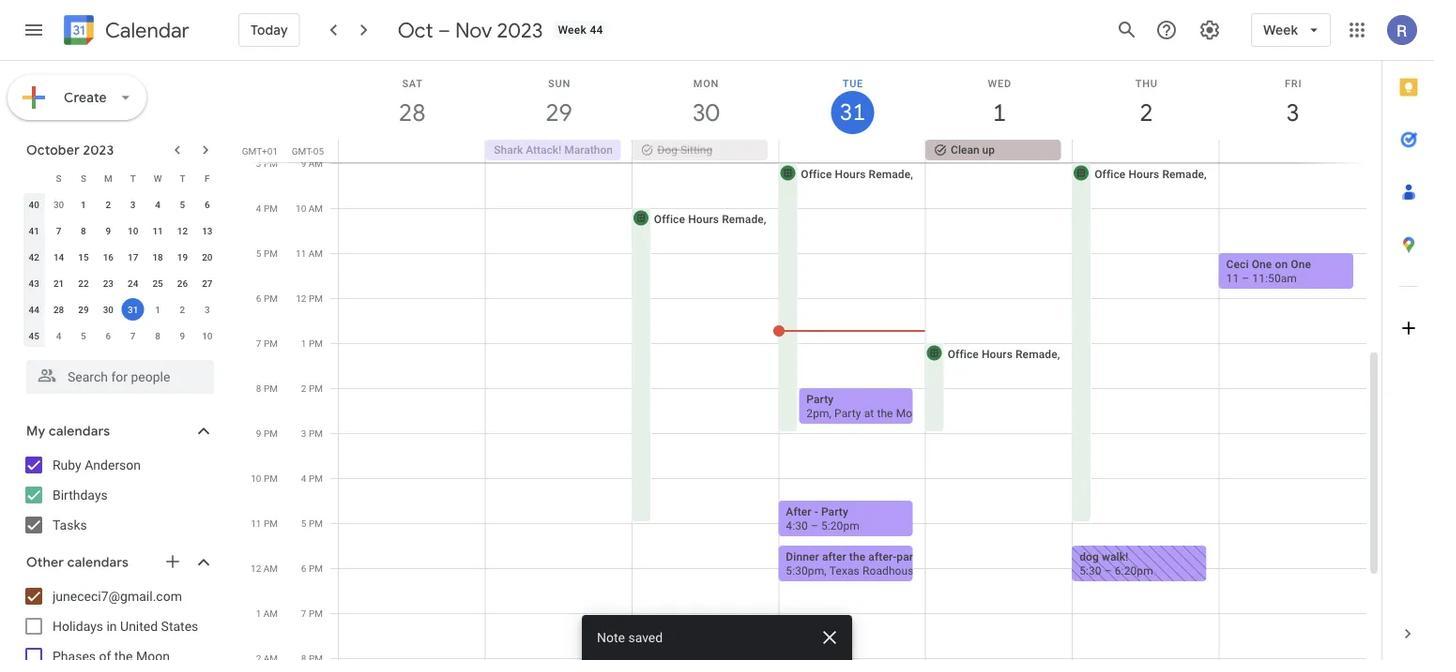 Task type: vqa. For each thing, say whether or not it's contained in the screenshot.
'3'
yes



Task type: locate. For each thing, give the bounding box(es) containing it.
8 inside 'element'
[[155, 330, 160, 342]]

remade
[[869, 168, 911, 181], [1162, 168, 1204, 181], [722, 213, 764, 226], [1015, 348, 1057, 361]]

after-
[[868, 550, 897, 564]]

31, today element
[[122, 298, 144, 321]]

6 down f
[[205, 199, 210, 210]]

mon 30
[[691, 77, 719, 128]]

31 link
[[831, 91, 874, 134]]

7 left november 8 'element'
[[130, 330, 136, 342]]

party up 2pm , on the bottom of page
[[806, 393, 834, 406]]

0 horizontal spatial one
[[1252, 258, 1272, 271]]

16 element
[[97, 246, 119, 268]]

2 link
[[1125, 91, 1168, 134]]

sitting
[[680, 144, 712, 157]]

row containing shark attack! marathon
[[330, 140, 1381, 162]]

pm right 1 am
[[309, 608, 323, 619]]

1 vertical spatial 7 pm
[[301, 608, 323, 619]]

28 link
[[391, 91, 434, 134]]

2 vertical spatial 8
[[256, 383, 261, 394]]

5:30
[[1079, 564, 1101, 578]]

28 inside "element"
[[53, 304, 64, 315]]

1
[[991, 97, 1005, 128], [81, 199, 86, 210], [155, 304, 160, 315], [301, 338, 306, 349], [256, 608, 261, 619]]

calendar heading
[[101, 17, 189, 44]]

12 pm
[[296, 293, 323, 304]]

calendar
[[105, 17, 189, 44]]

sat 28
[[398, 77, 424, 128]]

6 pm
[[256, 293, 278, 304], [301, 563, 323, 574]]

row
[[330, 140, 1381, 162], [22, 165, 220, 191], [22, 191, 220, 218], [22, 218, 220, 244], [22, 244, 220, 270], [22, 270, 220, 297], [22, 297, 220, 323], [22, 323, 220, 349]]

holidays
[[53, 619, 103, 634]]

6 pm left 12 pm
[[256, 293, 278, 304]]

row containing 43
[[22, 270, 220, 297]]

8 inside grid
[[256, 383, 261, 394]]

28 element
[[47, 298, 70, 321]]

create button
[[8, 75, 146, 120]]

week inside dropdown button
[[1263, 22, 1298, 38]]

dinner after the after-party 5:30pm , texas roadhouse
[[786, 550, 923, 578]]

thu 2
[[1135, 77, 1158, 128]]

1 horizontal spatial week
[[1263, 22, 1298, 38]]

0 horizontal spatial 2023
[[83, 142, 114, 159]]

9 left 10 element in the top of the page
[[106, 225, 111, 236]]

november 2 element
[[171, 298, 194, 321]]

4 pm left the 10 am
[[256, 203, 278, 214]]

0 vertical spatial 3 pm
[[256, 158, 278, 169]]

1 vertical spatial calendars
[[67, 555, 129, 572]]

30 element
[[97, 298, 119, 321]]

11 for 11 am
[[296, 248, 306, 259]]

clean up
[[951, 144, 995, 157]]

wed 1
[[988, 77, 1012, 128]]

t right w
[[180, 173, 185, 184]]

1 horizontal spatial 3 pm
[[301, 428, 323, 439]]

other calendars button
[[4, 548, 233, 578]]

6 right 12 am
[[301, 563, 306, 574]]

29 link
[[537, 91, 581, 134]]

30 inside "element"
[[53, 199, 64, 210]]

november 9 element
[[171, 325, 194, 347]]

12
[[177, 225, 188, 236], [296, 293, 306, 304], [251, 563, 261, 574]]

28 left 29 element
[[53, 304, 64, 315]]

row containing s
[[22, 165, 220, 191]]

7 pm up 8 pm in the left of the page
[[256, 338, 278, 349]]

– down - on the right bottom
[[811, 519, 818, 533]]

2 horizontal spatial 8
[[256, 383, 261, 394]]

None search field
[[0, 353, 233, 394]]

calendars
[[49, 423, 110, 440], [67, 555, 129, 572]]

5
[[180, 199, 185, 210], [256, 248, 261, 259], [81, 330, 86, 342], [301, 518, 306, 529]]

create
[[64, 89, 107, 106]]

8 up 15 element
[[81, 225, 86, 236]]

23 element
[[97, 272, 119, 295]]

3 pm right '9 pm'
[[301, 428, 323, 439]]

am up 1 am
[[263, 563, 278, 574]]

11:50am
[[1252, 272, 1297, 285]]

other calendars
[[26, 555, 129, 572]]

one right on
[[1291, 258, 1311, 271]]

office hours remade ,
[[801, 168, 916, 181], [1094, 168, 1210, 181], [654, 213, 769, 226], [948, 348, 1063, 361]]

8 right the november 7 element
[[155, 330, 160, 342]]

0 vertical spatial 2023
[[497, 17, 543, 43]]

5 right 11 pm
[[301, 518, 306, 529]]

shark
[[494, 144, 523, 157]]

3 pm down gmt+01
[[256, 158, 278, 169]]

12 am
[[251, 563, 278, 574]]

november 3 element
[[196, 298, 218, 321]]

0 horizontal spatial 12
[[177, 225, 188, 236]]

s left m
[[81, 173, 86, 184]]

0 vertical spatial 4 pm
[[256, 203, 278, 214]]

1 vertical spatial 12
[[296, 293, 306, 304]]

1 horizontal spatial t
[[180, 173, 185, 184]]

27 element
[[196, 272, 218, 295]]

5:20pm
[[821, 519, 860, 533]]

29 down sun
[[544, 97, 571, 128]]

1 vertical spatial 4 pm
[[301, 473, 323, 484]]

gmt-05
[[292, 145, 324, 157]]

row containing 40
[[22, 191, 220, 218]]

10 right november 9 element
[[202, 330, 213, 342]]

cell
[[339, 140, 485, 162], [779, 140, 925, 162], [1072, 140, 1219, 162], [1219, 140, 1366, 162]]

1 left november 2 element
[[155, 304, 160, 315]]

7
[[56, 225, 61, 236], [130, 330, 136, 342], [256, 338, 261, 349], [301, 608, 306, 619]]

11 inside ceci one on one 11 – 11:50am
[[1226, 272, 1239, 285]]

4 up the 11 element
[[155, 199, 160, 210]]

4 left november 5 element
[[56, 330, 61, 342]]

2 right november 1 element
[[180, 304, 185, 315]]

1 horizontal spatial 30
[[103, 304, 114, 315]]

7 pm
[[256, 338, 278, 349], [301, 608, 323, 619]]

am for 9 am
[[309, 158, 323, 169]]

1 horizontal spatial 8
[[155, 330, 160, 342]]

tab list
[[1382, 61, 1434, 608]]

oct – nov 2023
[[398, 17, 543, 43]]

1 horizontal spatial 28
[[398, 97, 424, 128]]

10 left the 11 element
[[128, 225, 138, 236]]

26 element
[[171, 272, 194, 295]]

0 vertical spatial 7 pm
[[256, 338, 278, 349]]

9 up 10 pm
[[256, 428, 261, 439]]

calendars up junececi7@gmail.com
[[67, 555, 129, 572]]

3 inside "fri 3"
[[1285, 97, 1299, 128]]

5 pm left the 11 am
[[256, 248, 278, 259]]

– down walk! on the bottom right
[[1104, 564, 1112, 578]]

8 pm
[[256, 383, 278, 394]]

1 horizontal spatial s
[[81, 173, 86, 184]]

10 element
[[122, 220, 144, 242]]

2 right 8 pm in the left of the page
[[301, 383, 306, 394]]

0 vertical spatial 31
[[839, 98, 864, 127]]

fri 3
[[1285, 77, 1302, 128]]

0 horizontal spatial t
[[130, 173, 136, 184]]

t right m
[[130, 173, 136, 184]]

after - party 4:30 – 5:20pm
[[786, 505, 860, 533]]

12 for 12
[[177, 225, 188, 236]]

30 down mon
[[691, 97, 718, 128]]

30 right 29 element
[[103, 304, 114, 315]]

week up fri
[[1263, 22, 1298, 38]]

am down 9 am
[[309, 203, 323, 214]]

pm up 1 pm
[[309, 293, 323, 304]]

3 cell from the left
[[1072, 140, 1219, 162]]

1 down 12 am
[[256, 608, 261, 619]]

13 element
[[196, 220, 218, 242]]

1 horizontal spatial 6 pm
[[301, 563, 323, 574]]

in
[[106, 619, 117, 634]]

0 horizontal spatial s
[[56, 173, 62, 184]]

s
[[56, 173, 62, 184], [81, 173, 86, 184]]

05
[[313, 145, 324, 157]]

party up 5:20pm at the right bottom
[[821, 505, 848, 519]]

0 horizontal spatial week
[[558, 23, 587, 37]]

november 4 element
[[47, 325, 70, 347]]

2 t from the left
[[180, 173, 185, 184]]

2 horizontal spatial 12
[[296, 293, 306, 304]]

row group containing 40
[[22, 191, 220, 349]]

0 vertical spatial 12
[[177, 225, 188, 236]]

am for 11 am
[[309, 248, 323, 259]]

12 down 11 pm
[[251, 563, 261, 574]]

november 6 element
[[97, 325, 119, 347]]

1 right september 30 "element"
[[81, 199, 86, 210]]

dinner
[[786, 550, 819, 564]]

calendars up the "ruby"
[[49, 423, 110, 440]]

30 for september 30 "element"
[[53, 199, 64, 210]]

18
[[152, 252, 163, 263]]

my calendars list
[[4, 450, 233, 541]]

1 vertical spatial 5 pm
[[301, 518, 323, 529]]

11 up 12 am
[[251, 518, 261, 529]]

12 inside october 2023 "grid"
[[177, 225, 188, 236]]

am down 05
[[309, 158, 323, 169]]

row inside grid
[[330, 140, 1381, 162]]

1 vertical spatial 31
[[128, 304, 138, 315]]

– down ceci on the top
[[1242, 272, 1249, 285]]

1 horizontal spatial 44
[[590, 23, 603, 37]]

31 right 30 element
[[128, 304, 138, 315]]

1 vertical spatial 30
[[53, 199, 64, 210]]

s up september 30 "element"
[[56, 173, 62, 184]]

grid
[[240, 61, 1381, 661]]

week button
[[1251, 8, 1331, 53]]

30 right 40
[[53, 199, 64, 210]]

0 horizontal spatial 5 pm
[[256, 248, 278, 259]]

week up sun
[[558, 23, 587, 37]]

settings menu image
[[1199, 19, 1221, 41]]

1 down 12 pm
[[301, 338, 306, 349]]

am up 12 pm
[[309, 248, 323, 259]]

clean up button
[[925, 140, 1061, 160]]

gmt-
[[292, 145, 313, 157]]

0 vertical spatial 29
[[544, 97, 571, 128]]

0 vertical spatial 6 pm
[[256, 293, 278, 304]]

0 horizontal spatial 6 pm
[[256, 293, 278, 304]]

one up 11:50am
[[1252, 258, 1272, 271]]

1 vertical spatial 29
[[78, 304, 89, 315]]

0 horizontal spatial 28
[[53, 304, 64, 315]]

21 element
[[47, 272, 70, 295]]

1 horizontal spatial 12
[[251, 563, 261, 574]]

5 pm
[[256, 248, 278, 259], [301, 518, 323, 529]]

pm left the 10 am
[[264, 203, 278, 214]]

walk!
[[1102, 550, 1128, 564]]

pm right 12 am
[[309, 563, 323, 574]]

holidays in united states
[[53, 619, 198, 634]]

3 down fri
[[1285, 97, 1299, 128]]

2 pm
[[301, 383, 323, 394]]

24
[[128, 278, 138, 289]]

1 down wed
[[991, 97, 1005, 128]]

1 vertical spatial party
[[821, 505, 848, 519]]

4
[[155, 199, 160, 210], [256, 203, 261, 214], [56, 330, 61, 342], [301, 473, 306, 484]]

11 down the 10 am
[[296, 248, 306, 259]]

cell down 31 link
[[779, 140, 925, 162]]

gmt+01
[[242, 145, 278, 157]]

4 left the 10 am
[[256, 203, 261, 214]]

2 horizontal spatial 30
[[691, 97, 718, 128]]

6 right november 5 element
[[106, 330, 111, 342]]

29
[[544, 97, 571, 128], [78, 304, 89, 315]]

10 pm
[[251, 473, 278, 484]]

10 up 11 pm
[[251, 473, 261, 484]]

2023 right the nov
[[497, 17, 543, 43]]

fri
[[1285, 77, 1302, 89]]

am for 10 am
[[309, 203, 323, 214]]

october
[[26, 142, 80, 159]]

3 up 10 element in the top of the page
[[130, 199, 136, 210]]

29 right 28 "element"
[[78, 304, 89, 315]]

1 horizontal spatial 31
[[839, 98, 864, 127]]

11 right 10 element in the top of the page
[[152, 225, 163, 236]]

1 for november 1 element
[[155, 304, 160, 315]]

am down 12 am
[[263, 608, 278, 619]]

0 horizontal spatial 31
[[128, 304, 138, 315]]

1 horizontal spatial 4 pm
[[301, 473, 323, 484]]

28
[[398, 97, 424, 128], [53, 304, 64, 315]]

0 vertical spatial 28
[[398, 97, 424, 128]]

7 up 8 pm in the left of the page
[[256, 338, 261, 349]]

am for 12 am
[[263, 563, 278, 574]]

11 for 11
[[152, 225, 163, 236]]

0 vertical spatial 44
[[590, 23, 603, 37]]

28 down sat
[[398, 97, 424, 128]]

attack!
[[526, 144, 562, 157]]

10
[[296, 203, 306, 214], [128, 225, 138, 236], [202, 330, 213, 342], [251, 473, 261, 484]]

0 horizontal spatial 44
[[29, 304, 39, 315]]

14
[[53, 252, 64, 263]]

10 for 10 element in the top of the page
[[128, 225, 138, 236]]

1 inside wed 1
[[991, 97, 1005, 128]]

8 up '9 pm'
[[256, 383, 261, 394]]

cell down 28 link
[[339, 140, 485, 162]]

9
[[301, 158, 306, 169], [106, 225, 111, 236], [180, 330, 185, 342], [256, 428, 261, 439]]

25 element
[[146, 272, 169, 295]]

5 pm right 11 pm
[[301, 518, 323, 529]]

6 pm right 12 am
[[301, 563, 323, 574]]

texas
[[829, 564, 860, 578]]

on
[[1275, 258, 1288, 271]]

row containing 41
[[22, 218, 220, 244]]

ruby
[[53, 458, 81, 473]]

today button
[[238, 8, 300, 53]]

pm down 2 pm
[[309, 428, 323, 439]]

sun 29
[[544, 77, 571, 128]]

31 inside "element"
[[128, 304, 138, 315]]

mon
[[693, 77, 719, 89]]

2 vertical spatial 30
[[103, 304, 114, 315]]

11 inside row group
[[152, 225, 163, 236]]

3
[[1285, 97, 1299, 128], [256, 158, 261, 169], [130, 199, 136, 210], [205, 304, 210, 315], [301, 428, 306, 439]]

16
[[103, 252, 114, 263]]

9 right november 8 'element'
[[180, 330, 185, 342]]

23
[[103, 278, 114, 289]]

31
[[839, 98, 864, 127], [128, 304, 138, 315]]

1 vertical spatial 8
[[155, 330, 160, 342]]

2023 up m
[[83, 142, 114, 159]]

office
[[801, 168, 832, 181], [1094, 168, 1126, 181], [654, 213, 685, 226], [948, 348, 979, 361]]

row group
[[22, 191, 220, 349]]

0 horizontal spatial 30
[[53, 199, 64, 210]]

29 element
[[72, 298, 95, 321]]

1 horizontal spatial one
[[1291, 258, 1311, 271]]

0 vertical spatial calendars
[[49, 423, 110, 440]]

1 one from the left
[[1252, 258, 1272, 271]]

1 vertical spatial 28
[[53, 304, 64, 315]]

19 element
[[171, 246, 194, 268]]

sun
[[548, 77, 571, 89]]

9 for 9 pm
[[256, 428, 261, 439]]

10 up the 11 am
[[296, 203, 306, 214]]

thu
[[1135, 77, 1158, 89]]

0 horizontal spatial 29
[[78, 304, 89, 315]]

0 horizontal spatial 8
[[81, 225, 86, 236]]

28 inside grid
[[398, 97, 424, 128]]

1 horizontal spatial 7 pm
[[301, 608, 323, 619]]

9 for 9 am
[[301, 158, 306, 169]]

0 vertical spatial 30
[[691, 97, 718, 128]]

1 vertical spatial 44
[[29, 304, 39, 315]]

2 vertical spatial 12
[[251, 563, 261, 574]]

, inside dinner after the after-party 5:30pm , texas roadhouse
[[824, 564, 827, 578]]

15
[[78, 252, 89, 263]]

44
[[590, 23, 603, 37], [29, 304, 39, 315]]



Task type: describe. For each thing, give the bounding box(es) containing it.
5 up 12 element
[[180, 199, 185, 210]]

1 cell from the left
[[339, 140, 485, 162]]

30 link
[[684, 91, 727, 134]]

shark attack! marathon button
[[486, 140, 621, 160]]

dog
[[1079, 550, 1099, 564]]

after
[[786, 505, 811, 519]]

5:30pm
[[786, 564, 824, 578]]

26
[[177, 278, 188, 289]]

0 vertical spatial 5 pm
[[256, 248, 278, 259]]

7 right 41
[[56, 225, 61, 236]]

8 for november 8 'element'
[[155, 330, 160, 342]]

calendars for other calendars
[[67, 555, 129, 572]]

october 2023
[[26, 142, 114, 159]]

1 am
[[256, 608, 278, 619]]

other
[[26, 555, 64, 572]]

my
[[26, 423, 45, 440]]

pm right 11 pm
[[309, 518, 323, 529]]

12 for 12 pm
[[296, 293, 306, 304]]

44 inside october 2023 "grid"
[[29, 304, 39, 315]]

4 cell from the left
[[1219, 140, 1366, 162]]

pm left 1 pm
[[264, 338, 278, 349]]

-
[[814, 505, 818, 519]]

6 left 12 pm
[[256, 293, 261, 304]]

19
[[177, 252, 188, 263]]

11 pm
[[251, 518, 278, 529]]

pm right 10 pm
[[309, 473, 323, 484]]

add other calendars image
[[163, 553, 182, 572]]

22
[[78, 278, 89, 289]]

pm down 10 pm
[[264, 518, 278, 529]]

pm down 1 pm
[[309, 383, 323, 394]]

wed
[[988, 77, 1012, 89]]

3 right '9 pm'
[[301, 428, 306, 439]]

20 element
[[196, 246, 218, 268]]

row containing 44
[[22, 297, 220, 323]]

1 link
[[978, 91, 1021, 134]]

10 for 10 am
[[296, 203, 306, 214]]

0 vertical spatial party
[[806, 393, 834, 406]]

9 for november 9 element
[[180, 330, 185, 342]]

week 44
[[558, 23, 603, 37]]

5 right november 4 "element"
[[81, 330, 86, 342]]

42
[[29, 252, 39, 263]]

the
[[849, 550, 866, 564]]

tue 31
[[839, 77, 864, 127]]

today
[[251, 22, 288, 38]]

sat
[[402, 77, 423, 89]]

pm up 2 pm
[[309, 338, 323, 349]]

other calendars list
[[4, 582, 233, 661]]

after
[[822, 550, 846, 564]]

11 for 11 pm
[[251, 518, 261, 529]]

15 element
[[72, 246, 95, 268]]

3 link
[[1271, 91, 1315, 134]]

november 7 element
[[122, 325, 144, 347]]

14 element
[[47, 246, 70, 268]]

2 s from the left
[[81, 173, 86, 184]]

9 am
[[301, 158, 323, 169]]

party
[[897, 550, 923, 564]]

2 cell from the left
[[779, 140, 925, 162]]

my calendars
[[26, 423, 110, 440]]

Search for people text field
[[38, 360, 203, 394]]

18 element
[[146, 246, 169, 268]]

anderson
[[85, 458, 141, 473]]

0 horizontal spatial 3 pm
[[256, 158, 278, 169]]

1 vertical spatial 2023
[[83, 142, 114, 159]]

1 s from the left
[[56, 173, 62, 184]]

week for week
[[1263, 22, 1298, 38]]

w
[[154, 173, 162, 184]]

roadhouse
[[862, 564, 920, 578]]

17
[[128, 252, 138, 263]]

45
[[29, 330, 39, 342]]

row containing 42
[[22, 244, 220, 270]]

10 for 10 pm
[[251, 473, 261, 484]]

6:20pm
[[1115, 564, 1153, 578]]

22 element
[[72, 272, 95, 295]]

1 vertical spatial 3 pm
[[301, 428, 323, 439]]

8 for 8 pm
[[256, 383, 261, 394]]

17 element
[[122, 246, 144, 268]]

1 pm
[[301, 338, 323, 349]]

november 5 element
[[72, 325, 95, 347]]

12 element
[[171, 220, 194, 242]]

dog
[[657, 144, 678, 157]]

main drawer image
[[23, 19, 45, 41]]

am for 1 am
[[263, 608, 278, 619]]

2pm
[[806, 407, 829, 420]]

october 2023 grid
[[18, 165, 220, 349]]

7 right 1 am
[[301, 608, 306, 619]]

7 inside the november 7 element
[[130, 330, 136, 342]]

pm down gmt+01
[[264, 158, 278, 169]]

pm left 2 pm
[[264, 383, 278, 394]]

pm left 12 pm
[[264, 293, 278, 304]]

tue
[[842, 77, 864, 89]]

12 for 12 am
[[251, 563, 261, 574]]

5 left the 11 am
[[256, 248, 261, 259]]

row group inside october 2023 "grid"
[[22, 191, 220, 349]]

3 down gmt+01
[[256, 158, 261, 169]]

nov
[[455, 17, 492, 43]]

2 inside thu 2
[[1138, 97, 1152, 128]]

41
[[29, 225, 39, 236]]

party inside after - party 4:30 – 5:20pm
[[821, 505, 848, 519]]

2 one from the left
[[1291, 258, 1311, 271]]

2pm ,
[[806, 407, 834, 420]]

pm left the 11 am
[[264, 248, 278, 259]]

3 right november 2 element
[[205, 304, 210, 315]]

4:30
[[786, 519, 808, 533]]

grid containing 28
[[240, 61, 1381, 661]]

0 horizontal spatial 4 pm
[[256, 203, 278, 214]]

september 30 element
[[47, 193, 70, 216]]

4 right 10 pm
[[301, 473, 306, 484]]

united
[[120, 619, 158, 634]]

states
[[161, 619, 198, 634]]

ceci one on one 11 – 11:50am
[[1226, 258, 1311, 285]]

november 8 element
[[146, 325, 169, 347]]

tasks
[[53, 518, 87, 533]]

30 for 30 element
[[103, 304, 114, 315]]

calendar element
[[60, 11, 189, 53]]

40
[[29, 199, 39, 210]]

1 t from the left
[[130, 173, 136, 184]]

week for week 44
[[558, 23, 587, 37]]

1 horizontal spatial 5 pm
[[301, 518, 323, 529]]

pm down '9 pm'
[[264, 473, 278, 484]]

ceci
[[1226, 258, 1249, 271]]

junececi7@gmail.com
[[53, 589, 182, 604]]

note
[[597, 630, 625, 646]]

calendars for my calendars
[[49, 423, 110, 440]]

2 down m
[[106, 199, 111, 210]]

30 inside "mon 30"
[[691, 97, 718, 128]]

1 vertical spatial 6 pm
[[301, 563, 323, 574]]

43
[[29, 278, 39, 289]]

1 horizontal spatial 29
[[544, 97, 571, 128]]

25
[[152, 278, 163, 289]]

marathon
[[564, 144, 613, 157]]

4 inside "element"
[[56, 330, 61, 342]]

up
[[982, 144, 995, 157]]

29 inside october 2023 "grid"
[[78, 304, 89, 315]]

10 am
[[296, 203, 323, 214]]

1 for 1 am
[[256, 608, 261, 619]]

– inside "dog walk! 5:30 – 6:20pm"
[[1104, 564, 1112, 578]]

row containing 45
[[22, 323, 220, 349]]

0 horizontal spatial 7 pm
[[256, 338, 278, 349]]

0 vertical spatial 8
[[81, 225, 86, 236]]

10 for november 10 element
[[202, 330, 213, 342]]

november 1 element
[[146, 298, 169, 321]]

pm down 8 pm in the left of the page
[[264, 428, 278, 439]]

– inside after - party 4:30 – 5:20pm
[[811, 519, 818, 533]]

my calendars button
[[4, 417, 233, 447]]

11 element
[[146, 220, 169, 242]]

clean
[[951, 144, 979, 157]]

november 10 element
[[196, 325, 218, 347]]

f
[[205, 173, 210, 184]]

31 cell
[[121, 297, 145, 323]]

dog sitting button
[[632, 140, 768, 160]]

– inside ceci one on one 11 – 11:50am
[[1242, 272, 1249, 285]]

shark attack! marathon
[[494, 144, 613, 157]]

24 element
[[122, 272, 144, 295]]

note saved
[[597, 630, 663, 646]]

1 horizontal spatial 2023
[[497, 17, 543, 43]]

11 am
[[296, 248, 323, 259]]

dog sitting
[[657, 144, 712, 157]]

– right oct
[[438, 17, 450, 43]]

27
[[202, 278, 213, 289]]

1 for 1 pm
[[301, 338, 306, 349]]



